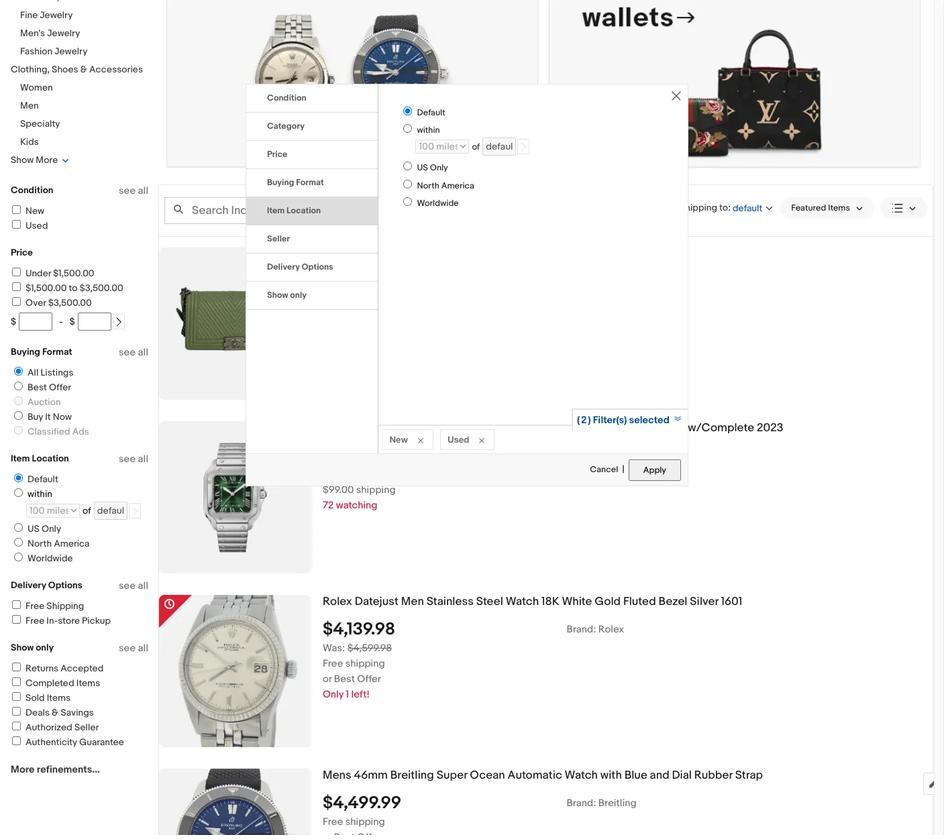 Task type: describe. For each thing, give the bounding box(es) containing it.
chanel calfskin chevron quilted medium boy flap light green bag link
[[323, 248, 933, 262]]

-
[[59, 316, 63, 327]]

0 horizontal spatial within
[[28, 488, 52, 500]]

left!
[[351, 689, 370, 701]]

free inside brand: breitling free shipping
[[323, 816, 343, 829]]

$1,500.00 to $3,500.00 link
[[10, 282, 123, 294]]

and
[[650, 769, 669, 783]]

show more
[[11, 154, 58, 166]]

see all for new
[[119, 185, 148, 197]]

accepted
[[61, 663, 104, 674]]

kids
[[20, 136, 39, 148]]

now
[[53, 411, 72, 423]]

authorized seller link
[[10, 722, 99, 733]]

over $3,500.00
[[25, 297, 92, 309]]

fashion jewelry link
[[20, 46, 88, 57]]

1 vertical spatial price
[[11, 247, 33, 258]]

default text field
[[94, 502, 127, 520]]

watches image
[[167, 0, 538, 167]]

1 vertical spatial dial
[[672, 769, 692, 783]]

go image
[[130, 507, 139, 516]]

$1,500.00 to $3,500.00
[[25, 282, 123, 294]]

1 horizontal spatial show only
[[267, 290, 307, 300]]

Auction radio
[[14, 397, 23, 405]]

1 vertical spatial $3,500.00
[[48, 297, 92, 309]]

0 vertical spatial $3,500.00
[[80, 282, 123, 294]]

authenticity
[[25, 737, 77, 748]]

deals & savings link
[[10, 707, 94, 719]]

best inside free shipping or best offer 30 watching
[[334, 310, 355, 323]]

worldwide for 'worldwide' radio within worldwide link
[[28, 553, 73, 564]]

all for returns accepted
[[138, 642, 148, 655]]

0 horizontal spatial used
[[25, 220, 48, 231]]

shoes
[[52, 64, 78, 75]]

North America radio
[[14, 538, 23, 547]]

specialty link
[[20, 118, 60, 130]]

blue
[[624, 769, 647, 783]]

0 vertical spatial steel
[[546, 422, 573, 435]]

clothing,
[[11, 64, 50, 75]]

$6,321.00
[[323, 446, 399, 466]]

1 horizontal spatial men
[[401, 595, 424, 609]]

see all button for all listings
[[119, 346, 148, 359]]

0 horizontal spatial location
[[32, 453, 69, 464]]

seller inside 'tab list'
[[267, 233, 290, 244]]

savings
[[61, 707, 94, 719]]

watching inside free shipping or best offer 30 watching
[[337, 326, 378, 338]]

accessories
[[89, 64, 143, 75]]

free for free in-store pickup
[[25, 615, 44, 627]]

Completed Items checkbox
[[12, 678, 21, 686]]

only for us only radio
[[430, 163, 448, 173]]

breitling inside brand: breitling free shipping
[[598, 797, 637, 810]]

1 vertical spatial best
[[28, 382, 47, 393]]

classified ads link
[[9, 426, 92, 437]]

Authorized Seller checkbox
[[12, 722, 21, 731]]

1 horizontal spatial worldwide radio
[[404, 197, 412, 206]]

silver
[[690, 595, 718, 609]]

35.1mm
[[446, 422, 485, 435]]

0 vertical spatial item location
[[267, 205, 321, 216]]

1 horizontal spatial condition
[[267, 92, 306, 103]]

Returns Accepted checkbox
[[12, 663, 21, 672]]

flap
[[564, 248, 586, 261]]

men inside "clothing, shoes & accessories women men specialty kids"
[[20, 100, 39, 111]]

$5,999.00
[[323, 272, 401, 293]]

all listings
[[28, 367, 73, 378]]

handbags image
[[550, 0, 920, 167]]

see for new
[[119, 185, 136, 197]]

super
[[437, 769, 467, 783]]

authorized
[[25, 722, 72, 733]]

all for free shipping
[[138, 580, 148, 592]]

0 horizontal spatial dial
[[651, 422, 670, 435]]

see all button for new
[[119, 185, 148, 197]]

submit price range image
[[114, 318, 123, 327]]

specialty
[[20, 118, 60, 130]]

0 vertical spatial more
[[36, 154, 58, 166]]

New checkbox
[[12, 205, 21, 214]]

buy it now link
[[9, 411, 75, 423]]

auction
[[28, 397, 61, 408]]

rolex inside brand: rolex was: $4,599.98 free shipping or best offer only 1 left!
[[598, 623, 624, 636]]

or inside free shipping or best offer 30 watching
[[323, 310, 332, 323]]

in-
[[47, 615, 58, 627]]

north america link
[[9, 538, 92, 550]]

1 horizontal spatial watch
[[565, 769, 598, 783]]

2023
[[757, 422, 783, 435]]

Best Offer radio
[[14, 382, 23, 391]]

1 vertical spatial more
[[11, 764, 35, 776]]

brand: cartier
[[567, 450, 631, 462]]

mens
[[323, 769, 351, 783]]

1 vertical spatial $1,500.00
[[25, 282, 67, 294]]

under $1,500.00 link
[[10, 268, 94, 279]]

buy it now
[[28, 411, 72, 423]]

men's jewelry link
[[20, 28, 80, 39]]

1 vertical spatial buying format
[[11, 346, 72, 358]]

returns
[[25, 663, 58, 674]]

brand: breitling free shipping
[[323, 797, 637, 829]]

$4,139.98
[[323, 619, 395, 640]]

1 horizontal spatial options
[[302, 261, 333, 272]]

1 horizontal spatial location
[[287, 205, 321, 216]]

0 horizontal spatial buying
[[11, 346, 40, 358]]

1 horizontal spatial format
[[296, 177, 324, 188]]

buying format inside 'tab list'
[[267, 177, 324, 188]]

1 vertical spatial &
[[52, 707, 59, 719]]

0 horizontal spatial format
[[42, 346, 72, 358]]

0 vertical spatial delivery
[[267, 261, 300, 272]]

1 horizontal spatial only
[[290, 290, 307, 300]]

1 vertical spatial show
[[267, 290, 288, 300]]

Used checkbox
[[12, 220, 21, 229]]

1 vertical spatial steel
[[476, 595, 503, 609]]

strap
[[735, 769, 763, 783]]

authorized seller
[[25, 722, 99, 733]]

0 horizontal spatial new
[[25, 205, 44, 217]]

free shipping link
[[10, 601, 84, 612]]

free shipping or best offer 30 watching
[[323, 295, 385, 338]]

2 vertical spatial show
[[11, 642, 34, 654]]

over $3,500.00 link
[[10, 297, 92, 309]]

to
[[69, 282, 77, 294]]

stainless
[[427, 595, 474, 609]]

0 horizontal spatial delivery options
[[11, 580, 82, 591]]

Deals & Savings checkbox
[[12, 707, 21, 716]]

category
[[267, 120, 305, 131]]

all for new
[[138, 185, 148, 197]]

0 vertical spatial green
[[617, 248, 650, 261]]

tab list containing condition
[[246, 84, 378, 310]]

all listings link
[[9, 367, 76, 378]]

0 vertical spatial of
[[472, 142, 480, 152]]

1 vertical spatial delivery
[[11, 580, 46, 591]]

automatic
[[508, 769, 562, 783]]

all for default
[[138, 453, 148, 466]]

authenticity guarantee link
[[10, 737, 124, 748]]

over
[[25, 297, 46, 309]]

$ for the maximum value text box
[[70, 316, 75, 327]]

0 vertical spatial watch
[[506, 595, 539, 609]]

1 horizontal spatial default radio
[[404, 106, 412, 115]]

all for all listings
[[138, 346, 148, 359]]

authenticity guarantee
[[25, 737, 124, 748]]

america for north america option
[[441, 180, 474, 191]]

shipping inside brand: rolex was: $4,599.98 free shipping or best offer only 1 left!
[[345, 658, 385, 670]]

shipping
[[47, 601, 84, 612]]

1 vertical spatial new
[[389, 434, 408, 445]]

show more button
[[11, 154, 69, 166]]

santos
[[362, 422, 398, 435]]

light
[[588, 248, 614, 261]]

see all for default
[[119, 453, 148, 466]]

0 horizontal spatial medium
[[400, 422, 443, 435]]

1 vertical spatial offer
[[49, 382, 71, 393]]

default radio inside default 'link'
[[14, 474, 23, 482]]

sold
[[25, 692, 45, 704]]

completed items link
[[10, 678, 100, 689]]

buy
[[28, 411, 43, 423]]

0 horizontal spatial within radio
[[14, 488, 23, 497]]

0 vertical spatial within
[[417, 125, 440, 135]]

default for the rightmost "default" option
[[417, 107, 445, 118]]

see all button for returns accepted
[[119, 642, 148, 655]]

free for free shipping or best offer 30 watching
[[323, 295, 343, 307]]

worldwide radio inside worldwide link
[[14, 553, 23, 562]]

bezel
[[659, 595, 687, 609]]

0 vertical spatial cartier
[[323, 422, 359, 435]]

0 horizontal spatial seller
[[74, 722, 99, 733]]

under $1,500.00
[[25, 268, 94, 279]]

fashion
[[20, 46, 52, 57]]

cartier santos medium 35.1mm wssa0061 steel roman green dial new/complete 2023 link
[[323, 422, 933, 436]]

men's
[[20, 28, 45, 39]]

0 horizontal spatial options
[[48, 580, 82, 591]]

1 vertical spatial item
[[11, 453, 30, 464]]

see all for free shipping
[[119, 580, 148, 592]]

Authenticity Guarantee checkbox
[[12, 737, 21, 745]]

0 horizontal spatial show only
[[11, 642, 54, 654]]

1 horizontal spatial item
[[267, 205, 285, 216]]

filter(s)
[[593, 414, 627, 426]]

0 vertical spatial breitling
[[390, 769, 434, 783]]

& inside "clothing, shoes & accessories women men specialty kids"
[[80, 64, 87, 75]]

gold
[[595, 595, 621, 609]]

0 vertical spatial medium
[[496, 248, 539, 261]]

0 vertical spatial buying
[[267, 177, 294, 188]]

see all button for default
[[119, 453, 148, 466]]

1 vertical spatial of
[[83, 505, 91, 517]]

quilted
[[454, 248, 494, 261]]

men link
[[20, 100, 39, 111]]

north for north america radio at the left bottom of page
[[28, 538, 52, 550]]

us only link
[[9, 523, 64, 535]]

datejust
[[355, 595, 399, 609]]

1 horizontal spatial price
[[267, 149, 287, 159]]

Over $3,500.00 checkbox
[[12, 297, 21, 306]]

cancel
[[590, 464, 618, 475]]

worldwide for the right 'worldwide' radio
[[417, 198, 459, 209]]

1 vertical spatial green
[[615, 422, 648, 435]]



Task type: locate. For each thing, give the bounding box(es) containing it.
of
[[472, 142, 480, 152], [83, 505, 91, 517]]

4 see all button from the top
[[119, 580, 148, 592]]

free down $4,499.99
[[323, 816, 343, 829]]

0 vertical spatial show
[[11, 154, 34, 166]]

rolex up $4,139.98
[[323, 595, 352, 609]]

mens 46mm breitling super ocean automatic watch with blue and dial rubber strap
[[323, 769, 763, 783]]

within radio
[[404, 124, 412, 133], [14, 488, 23, 497]]

price up under $1,500.00 checkbox
[[11, 247, 33, 258]]

buying format down category
[[267, 177, 324, 188]]

4 see all from the top
[[119, 580, 148, 592]]

0 horizontal spatial &
[[52, 707, 59, 719]]

best inside brand: rolex was: $4,599.98 free shipping or best offer only 1 left!
[[334, 673, 355, 686]]

2 vertical spatial only
[[323, 689, 344, 701]]

default for "default" option inside default 'link'
[[28, 474, 58, 485]]

rolex inside rolex datejust men stainless steel watch 18k white gold fluted bezel silver 1601 link
[[323, 595, 352, 609]]

0 horizontal spatial cartier
[[323, 422, 359, 435]]

( 2 ) filter(s) selected
[[577, 414, 670, 426]]

returns accepted
[[25, 663, 104, 674]]

Default radio
[[404, 106, 412, 115], [14, 474, 23, 482]]

0 vertical spatial new
[[25, 205, 44, 217]]

chanel calfskin chevron quilted medium boy flap light green bag image
[[159, 248, 311, 400]]

default radio up us only radio
[[404, 106, 412, 115]]

1 vertical spatial or
[[323, 673, 332, 686]]

north america for north america radio at the left bottom of page
[[28, 538, 90, 550]]

3 see all from the top
[[119, 453, 148, 466]]

0 vertical spatial default
[[417, 107, 445, 118]]

)
[[588, 414, 591, 426]]

completed items
[[25, 678, 100, 689]]

1 see all button from the top
[[119, 185, 148, 197]]

1 vertical spatial default
[[28, 474, 58, 485]]

women
[[20, 82, 53, 93]]

1 horizontal spatial us only
[[417, 163, 448, 173]]

1 vertical spatial used
[[448, 434, 469, 445]]

72
[[323, 499, 334, 512]]

see all button for free shipping
[[119, 580, 148, 592]]

Worldwide radio
[[404, 197, 412, 206], [14, 553, 23, 562]]

watch left 18k
[[506, 595, 539, 609]]

only left free shipping or best offer 30 watching
[[290, 290, 307, 300]]

us only up north america link
[[28, 523, 61, 535]]

breitling down with
[[598, 797, 637, 810]]

us right us only radio
[[417, 163, 428, 173]]

men right datejust
[[401, 595, 424, 609]]

Classified Ads radio
[[14, 426, 23, 435]]

30
[[323, 326, 335, 338]]

worldwide radio down north america option
[[404, 197, 412, 206]]

0 vertical spatial rolex
[[323, 595, 352, 609]]

2 $ from the left
[[70, 316, 75, 327]]

offer down $5,999.00
[[357, 310, 381, 323]]

north up worldwide link
[[28, 538, 52, 550]]

delivery options down chanel
[[267, 261, 333, 272]]

All Listings radio
[[14, 367, 23, 376]]

brand: inside brand: breitling free shipping
[[567, 797, 596, 810]]

all
[[138, 185, 148, 197], [138, 346, 148, 359], [138, 453, 148, 466], [138, 580, 148, 592], [138, 642, 148, 655]]

watch left with
[[565, 769, 598, 783]]

& right 'shoes'
[[80, 64, 87, 75]]

0 vertical spatial delivery options
[[267, 261, 333, 272]]

2 or from the top
[[323, 673, 332, 686]]

watching down $99.00
[[336, 499, 377, 512]]

of left default text field
[[472, 142, 480, 152]]

4 see from the top
[[119, 580, 136, 592]]

free shipping
[[25, 601, 84, 612]]

see for default
[[119, 453, 136, 466]]

brand: down white
[[567, 623, 596, 636]]

0 vertical spatial north america
[[417, 180, 474, 191]]

2 vertical spatial jewelry
[[54, 46, 88, 57]]

used down new link
[[25, 220, 48, 231]]

$99.00 shipping 72 watching
[[323, 484, 396, 512]]

only inside brand: rolex was: $4,599.98 free shipping or best offer only 1 left!
[[323, 689, 344, 701]]

1 vertical spatial cartier
[[598, 450, 631, 462]]

of left default text box
[[83, 505, 91, 517]]

new
[[25, 205, 44, 217], [389, 434, 408, 445]]

5 see all from the top
[[119, 642, 148, 655]]

best up auction link
[[28, 382, 47, 393]]

1 horizontal spatial steel
[[546, 422, 573, 435]]

offer
[[357, 310, 381, 323], [49, 382, 71, 393], [357, 673, 381, 686]]

more down kids link
[[36, 154, 58, 166]]

2 brand: from the top
[[567, 623, 596, 636]]

medium
[[496, 248, 539, 261], [400, 422, 443, 435]]

0 horizontal spatial items
[[47, 692, 71, 704]]

was:
[[323, 642, 345, 655]]

0 vertical spatial show only
[[267, 290, 307, 300]]

1 see from the top
[[119, 185, 136, 197]]

2 vertical spatial offer
[[357, 673, 381, 686]]

north
[[417, 180, 439, 191], [28, 538, 52, 550]]

steel left (
[[546, 422, 573, 435]]

sold items link
[[10, 692, 71, 704]]

1
[[346, 689, 349, 701]]

Sold Items checkbox
[[12, 692, 21, 701]]

$4,599.98
[[347, 642, 392, 655]]

5 see all button from the top
[[119, 642, 148, 655]]

1 horizontal spatial buying
[[267, 177, 294, 188]]

close image
[[672, 91, 681, 100]]

north america right north america option
[[417, 180, 474, 191]]

&
[[80, 64, 87, 75], [52, 707, 59, 719]]

free down was: on the left bottom of the page
[[323, 658, 343, 670]]

0 horizontal spatial buying format
[[11, 346, 72, 358]]

condition up new link
[[11, 185, 53, 196]]

new up $6,321.00
[[389, 434, 408, 445]]

america up worldwide link
[[54, 538, 90, 550]]

1 horizontal spatial north america
[[417, 180, 474, 191]]

sold items
[[25, 692, 71, 704]]

1 horizontal spatial north
[[417, 180, 439, 191]]

$99.00
[[323, 484, 354, 497]]

1 horizontal spatial us
[[417, 163, 428, 173]]

us right us only option
[[28, 523, 39, 535]]

$3,500.00 down to at the top
[[48, 297, 92, 309]]

us for us only option
[[28, 523, 39, 535]]

free in-store pickup link
[[10, 615, 111, 627]]

new up 'used' link
[[25, 205, 44, 217]]

offer up left!
[[357, 673, 381, 686]]

or down was: on the left bottom of the page
[[323, 673, 332, 686]]

1 vertical spatial item location
[[11, 453, 69, 464]]

listings
[[41, 367, 73, 378]]

north right north america option
[[417, 180, 439, 191]]

shipping down $4,599.98
[[345, 658, 385, 670]]

cartier up the cancel
[[598, 450, 631, 462]]

mens 46mm breitling super ocean automatic watch with blue and dial rubber strap link
[[323, 769, 933, 783]]

clothing, shoes & accessories link
[[11, 64, 143, 75]]

1 vertical spatial delivery options
[[11, 580, 82, 591]]

None text field
[[167, 0, 538, 167]]

Buy It Now radio
[[14, 411, 23, 420]]

0 vertical spatial north
[[417, 180, 439, 191]]

best up 1
[[334, 673, 355, 686]]

green
[[617, 248, 650, 261], [615, 422, 648, 435]]

$ for minimum value text box at the left of the page
[[11, 316, 16, 327]]

format down category
[[296, 177, 324, 188]]

north america up worldwide link
[[28, 538, 90, 550]]

rolex datejust men stainless steel watch 18k white gold fluted bezel silver 1601 link
[[323, 595, 933, 609]]

see for all listings
[[119, 346, 136, 359]]

items for completed items
[[76, 678, 100, 689]]

green left the bag
[[617, 248, 650, 261]]

$3,500.00
[[80, 282, 123, 294], [48, 297, 92, 309]]

brand: for breitling
[[567, 797, 596, 810]]

$1,500.00 up to at the top
[[53, 268, 94, 279]]

free up 30
[[323, 295, 343, 307]]

1 horizontal spatial america
[[441, 180, 474, 191]]

more
[[36, 154, 58, 166], [11, 764, 35, 776]]

0 horizontal spatial worldwide
[[28, 553, 73, 564]]

format up listings
[[42, 346, 72, 358]]

0 vertical spatial worldwide radio
[[404, 197, 412, 206]]

store
[[58, 615, 80, 627]]

completed
[[25, 678, 74, 689]]

3 brand: from the top
[[567, 797, 596, 810]]

tab list
[[246, 84, 378, 310]]

1 vertical spatial north
[[28, 538, 52, 550]]

us for us only radio
[[417, 163, 428, 173]]

all
[[28, 367, 39, 378]]

2 horizontal spatial only
[[430, 163, 448, 173]]

or inside brand: rolex was: $4,599.98 free shipping or best offer only 1 left!
[[323, 673, 332, 686]]

0 horizontal spatial item location
[[11, 453, 69, 464]]

1 vertical spatial condition
[[11, 185, 53, 196]]

only up returns
[[36, 642, 54, 654]]

US Only radio
[[14, 523, 23, 532]]

rolex down "gold"
[[598, 623, 624, 636]]

us only right us only radio
[[417, 163, 448, 173]]

see all button
[[119, 185, 148, 197], [119, 346, 148, 359], [119, 453, 148, 466], [119, 580, 148, 592], [119, 642, 148, 655]]

1 vertical spatial men
[[401, 595, 424, 609]]

only up north america link
[[42, 523, 61, 535]]

1 vertical spatial medium
[[400, 422, 443, 435]]

dial up apply submit
[[651, 422, 670, 435]]

1 vertical spatial watch
[[565, 769, 598, 783]]

0 horizontal spatial more
[[11, 764, 35, 776]]

items up deals & savings
[[47, 692, 71, 704]]

rubber
[[694, 769, 733, 783]]

best offer
[[28, 382, 71, 393]]

classified
[[28, 426, 70, 437]]

worldwide down north america link
[[28, 553, 73, 564]]

jewelry up 'men's jewelry' link
[[40, 9, 73, 21]]

$1,500.00 to $3,500.00 checkbox
[[12, 282, 21, 291]]

breitling
[[390, 769, 434, 783], [598, 797, 637, 810]]

1 vertical spatial watching
[[336, 499, 377, 512]]

US Only radio
[[404, 162, 412, 171]]

only
[[290, 290, 307, 300], [36, 642, 54, 654]]

deals & savings
[[25, 707, 94, 719]]

1 or from the top
[[323, 310, 332, 323]]

only for us only option
[[42, 523, 61, 535]]

free
[[323, 295, 343, 307], [25, 601, 44, 612], [25, 615, 44, 627], [323, 658, 343, 670], [323, 816, 343, 829]]

north for north america option
[[417, 180, 439, 191]]

0 horizontal spatial steel
[[476, 595, 503, 609]]

dial right and
[[672, 769, 692, 783]]

free for free shipping
[[25, 601, 44, 612]]

condition
[[267, 92, 306, 103], [11, 185, 53, 196]]

shipping down $4,499.99
[[345, 816, 385, 829]]

North America radio
[[404, 180, 412, 188]]

boy
[[542, 248, 561, 261]]

used
[[25, 220, 48, 231], [448, 434, 469, 445]]

1 $ from the left
[[11, 316, 16, 327]]

mens 46mm breitling super ocean automatic watch with blue and dial rubber strap image
[[161, 769, 309, 835]]

options down chanel
[[302, 261, 333, 272]]

delivery options up free shipping link
[[11, 580, 82, 591]]

1 horizontal spatial worldwide
[[417, 198, 459, 209]]

0 horizontal spatial men
[[20, 100, 39, 111]]

north america
[[417, 180, 474, 191], [28, 538, 90, 550]]

brand: for rolex
[[567, 623, 596, 636]]

0 vertical spatial $1,500.00
[[53, 268, 94, 279]]

brand: rolex was: $4,599.98 free shipping or best offer only 1 left!
[[323, 623, 624, 701]]

rolex datejust men stainless steel watch 18k white gold fluted bezel silver 1601 image
[[169, 595, 301, 748]]

buying down category
[[267, 177, 294, 188]]

0 horizontal spatial watch
[[506, 595, 539, 609]]

medium right santos
[[400, 422, 443, 435]]

price down category
[[267, 149, 287, 159]]

1 horizontal spatial items
[[76, 678, 100, 689]]

see all for all listings
[[119, 346, 148, 359]]

default text field
[[483, 137, 516, 156]]

$ right the -
[[70, 316, 75, 327]]

worldwide radio down north america radio at the left bottom of page
[[14, 553, 23, 562]]

location
[[287, 205, 321, 216], [32, 453, 69, 464]]

watching inside $99.00 shipping 72 watching
[[336, 499, 377, 512]]

items for sold items
[[47, 692, 71, 704]]

0 horizontal spatial $
[[11, 316, 16, 327]]

free inside brand: rolex was: $4,599.98 free shipping or best offer only 1 left!
[[323, 658, 343, 670]]

1 all from the top
[[138, 185, 148, 197]]

cancel button
[[589, 459, 619, 481]]

items down accepted
[[76, 678, 100, 689]]

fluted
[[623, 595, 656, 609]]

only left 1
[[323, 689, 344, 701]]

1 vertical spatial brand:
[[567, 623, 596, 636]]

0 vertical spatial items
[[76, 678, 100, 689]]

1 vertical spatial location
[[32, 453, 69, 464]]

0 vertical spatial or
[[323, 310, 332, 323]]

ocean
[[470, 769, 505, 783]]

4 all from the top
[[138, 580, 148, 592]]

1 vertical spatial show only
[[11, 642, 54, 654]]

medium left boy
[[496, 248, 539, 261]]

wssa0061
[[487, 422, 544, 435]]

brand: for cartier
[[567, 450, 596, 462]]

default
[[417, 107, 445, 118], [28, 474, 58, 485]]

fine
[[20, 9, 38, 21]]

default radio down "classified ads" radio
[[14, 474, 23, 482]]

breitling left super
[[390, 769, 434, 783]]

$1,500.00
[[53, 268, 94, 279], [25, 282, 67, 294]]

0 horizontal spatial only
[[36, 642, 54, 654]]

best up 30
[[334, 310, 355, 323]]

america right north america option
[[441, 180, 474, 191]]

only right us only radio
[[430, 163, 448, 173]]

brand: inside brand: rolex was: $4,599.98 free shipping or best offer only 1 left!
[[567, 623, 596, 636]]

shipping down $5,999.00
[[345, 295, 385, 307]]

5 see from the top
[[119, 642, 136, 655]]

offer inside free shipping or best offer 30 watching
[[357, 310, 381, 323]]

1 vertical spatial options
[[48, 580, 82, 591]]

buying format up all listings link
[[11, 346, 72, 358]]

free left in-
[[25, 615, 44, 627]]

cartier santos medium 35.1mm wssa0061 steel roman green dial new/complete 2023 image
[[159, 441, 311, 555]]

Free Shipping checkbox
[[12, 601, 21, 609]]

0 vertical spatial jewelry
[[40, 9, 73, 21]]

2 see from the top
[[119, 346, 136, 359]]

buying up all listings radio
[[11, 346, 40, 358]]

2 see all from the top
[[119, 346, 148, 359]]

shipping inside $99.00 shipping 72 watching
[[356, 484, 396, 497]]

Under $1,500.00 checkbox
[[12, 268, 21, 276]]

1 vertical spatial items
[[47, 692, 71, 704]]

cartier up $6,321.00
[[323, 422, 359, 435]]

0 horizontal spatial only
[[42, 523, 61, 535]]

$1,500.00 up over $3,500.00 link
[[25, 282, 67, 294]]

see
[[119, 185, 136, 197], [119, 346, 136, 359], [119, 453, 136, 466], [119, 580, 136, 592], [119, 642, 136, 655]]

green right roman
[[615, 422, 648, 435]]

it
[[45, 411, 51, 423]]

3 see all button from the top
[[119, 453, 148, 466]]

1 horizontal spatial delivery options
[[267, 261, 333, 272]]

guarantee
[[79, 737, 124, 748]]

kids link
[[20, 136, 39, 148]]

$4,499.99
[[323, 793, 401, 814]]

watching right 30
[[337, 326, 378, 338]]

shipping inside free shipping or best offer 30 watching
[[345, 295, 385, 307]]

used left wssa0061
[[448, 434, 469, 445]]

steel right stainless
[[476, 595, 503, 609]]

1 horizontal spatial more
[[36, 154, 58, 166]]

Apply submit
[[629, 459, 681, 481]]

None text field
[[550, 0, 920, 167]]

1 horizontal spatial medium
[[496, 248, 539, 261]]

shipping down $6,321.00
[[356, 484, 396, 497]]

more down authenticity guarantee checkbox
[[11, 764, 35, 776]]

3 all from the top
[[138, 453, 148, 466]]

1 vertical spatial us only
[[28, 523, 61, 535]]

item
[[267, 205, 285, 216], [11, 453, 30, 464]]

shipping inside brand: breitling free shipping
[[345, 816, 385, 829]]

roman
[[576, 422, 613, 435]]

free inside free shipping or best offer 30 watching
[[323, 295, 343, 307]]

Free In-store Pickup checkbox
[[12, 615, 21, 624]]

2 all from the top
[[138, 346, 148, 359]]

1 brand: from the top
[[567, 450, 596, 462]]

1 horizontal spatial cartier
[[598, 450, 631, 462]]

delivery options
[[267, 261, 333, 272], [11, 580, 82, 591]]

2 see all button from the top
[[119, 346, 148, 359]]

1 vertical spatial breitling
[[598, 797, 637, 810]]

us only for us only radio
[[417, 163, 448, 173]]

watch
[[506, 595, 539, 609], [565, 769, 598, 783]]

3 see from the top
[[119, 453, 136, 466]]

men down women
[[20, 100, 39, 111]]

18k
[[541, 595, 559, 609]]

1 vertical spatial america
[[54, 538, 90, 550]]

1 vertical spatial buying
[[11, 346, 40, 358]]

offer down listings
[[49, 382, 71, 393]]

1 see all from the top
[[119, 185, 148, 197]]

men
[[20, 100, 39, 111], [401, 595, 424, 609]]

& up authorized seller link
[[52, 707, 59, 719]]

within radio down default 'link'
[[14, 488, 23, 497]]

jewelry
[[40, 9, 73, 21], [47, 28, 80, 39], [54, 46, 88, 57]]

0 vertical spatial dial
[[651, 422, 670, 435]]

0 vertical spatial brand:
[[567, 450, 596, 462]]

delivery
[[267, 261, 300, 272], [11, 580, 46, 591]]

5 all from the top
[[138, 642, 148, 655]]

1 vertical spatial jewelry
[[47, 28, 80, 39]]

Minimum Value text field
[[19, 313, 52, 331]]

$3,500.00 right to at the top
[[80, 282, 123, 294]]

us only for us only option
[[28, 523, 61, 535]]

0 horizontal spatial rolex
[[323, 595, 352, 609]]

america for north america radio at the left bottom of page
[[54, 538, 90, 550]]

brand: up the cancel
[[567, 450, 596, 462]]

0 vertical spatial men
[[20, 100, 39, 111]]

chanel calfskin chevron quilted medium boy flap light green bag
[[323, 248, 673, 261]]

north america for north america option
[[417, 180, 474, 191]]

jewelry up 'clothing, shoes & accessories' link
[[54, 46, 88, 57]]

options up shipping at the left bottom
[[48, 580, 82, 591]]

see for returns accepted
[[119, 642, 136, 655]]

classified ads
[[28, 426, 89, 437]]

within radio up us only radio
[[404, 124, 412, 133]]

show
[[11, 154, 34, 166], [267, 290, 288, 300], [11, 642, 34, 654]]

free right free shipping checkbox on the left
[[25, 601, 44, 612]]

offer inside brand: rolex was: $4,599.98 free shipping or best offer only 1 left!
[[357, 673, 381, 686]]

condition up category
[[267, 92, 306, 103]]

fine jewelry men's jewelry fashion jewelry
[[20, 9, 88, 57]]

1 vertical spatial worldwide radio
[[14, 553, 23, 562]]

$ down over $3,500.00 option
[[11, 316, 16, 327]]

best offer link
[[9, 382, 74, 393]]

or up 30
[[323, 310, 332, 323]]

0 horizontal spatial breitling
[[390, 769, 434, 783]]

0 vertical spatial within radio
[[404, 124, 412, 133]]

items
[[76, 678, 100, 689], [47, 692, 71, 704]]

1 vertical spatial only
[[36, 642, 54, 654]]

seller
[[267, 233, 290, 244], [74, 722, 99, 733]]

worldwide up chevron
[[417, 198, 459, 209]]

deals
[[25, 707, 50, 719]]

jewelry up fashion jewelry link at the top
[[47, 28, 80, 39]]

worldwide link
[[9, 553, 75, 564]]

0 vertical spatial condition
[[267, 92, 306, 103]]

1 vertical spatial only
[[42, 523, 61, 535]]

brand: down mens 46mm breitling super ocean automatic watch with blue and dial rubber strap
[[567, 797, 596, 810]]

see for free shipping
[[119, 580, 136, 592]]

0 horizontal spatial america
[[54, 538, 90, 550]]

Maximum Value text field
[[78, 313, 111, 331]]

2 vertical spatial brand:
[[567, 797, 596, 810]]

see all for returns accepted
[[119, 642, 148, 655]]



Task type: vqa. For each thing, say whether or not it's contained in the screenshot.
Options to the top
yes



